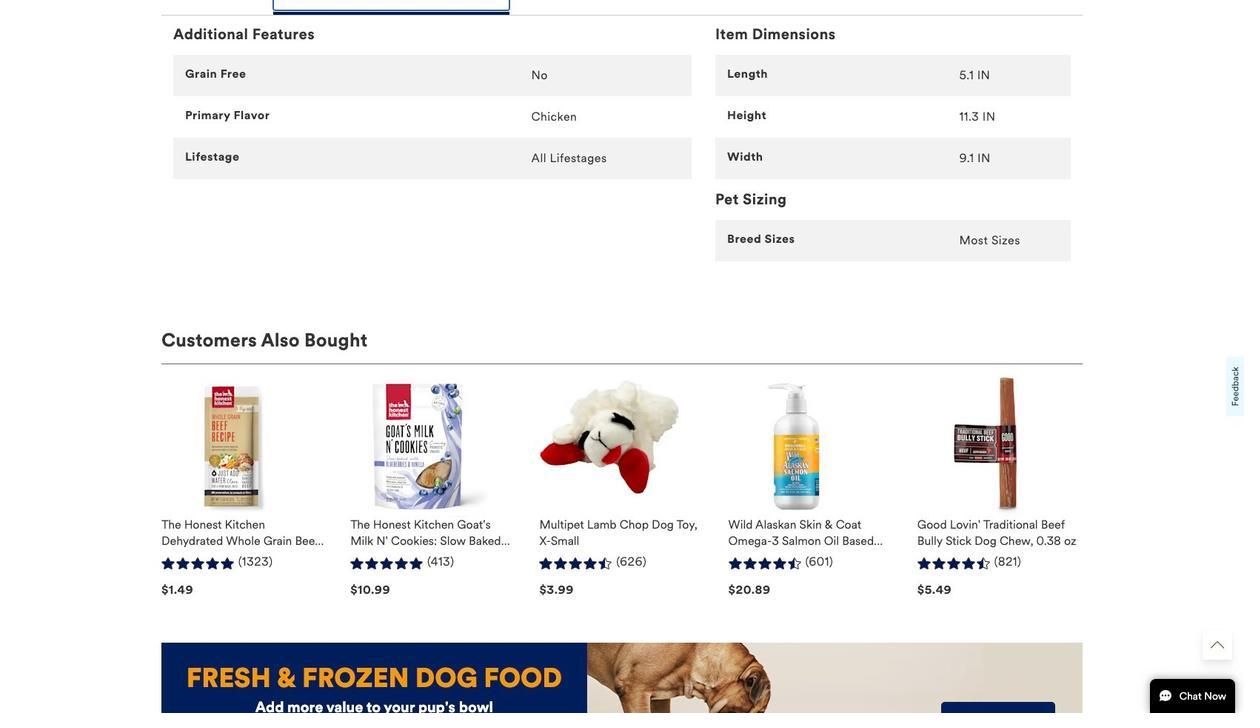 Task type: locate. For each thing, give the bounding box(es) containing it.
product details tab list
[[161, 0, 1083, 273]]



Task type: describe. For each thing, give the bounding box(es) containing it.
scroll to top image
[[1211, 639, 1225, 652]]



Task type: vqa. For each thing, say whether or not it's contained in the screenshot.
Product Details TAB LIST
yes



